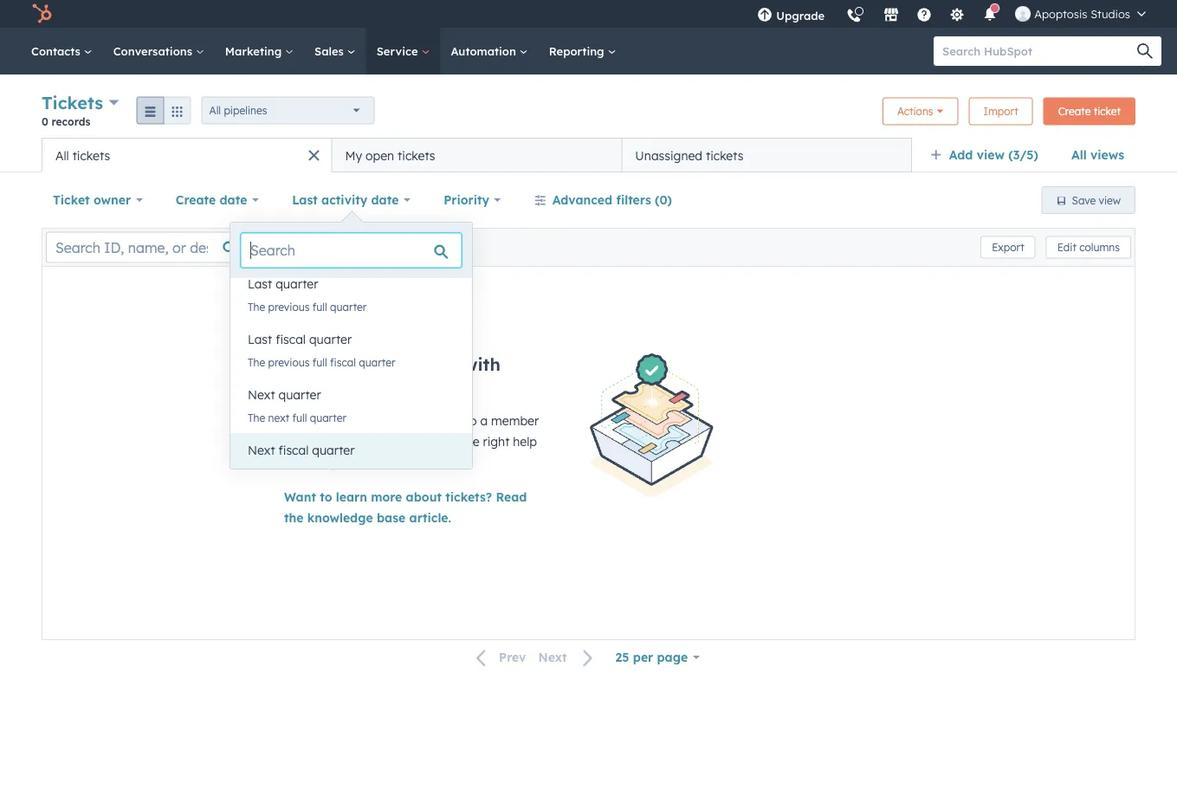 Task type: vqa. For each thing, say whether or not it's contained in the screenshot.


Task type: locate. For each thing, give the bounding box(es) containing it.
next down last fiscal quarter the previous full fiscal quarter
[[248, 387, 275, 403]]

the up last fiscal quarter the previous full fiscal quarter
[[248, 300, 265, 313]]

the up next fiscal quarter the next full fiscal quarter
[[248, 411, 265, 424]]

of inside create tickets and assign them to a member of your team so they can offer the right help at the right time.
[[284, 434, 296, 449]]

unassigned
[[636, 148, 703, 163]]

marketplaces image
[[884, 8, 900, 23]]

1 vertical spatial to
[[320, 490, 332, 505]]

2 horizontal spatial create
[[1059, 105, 1092, 118]]

0 horizontal spatial to
[[320, 490, 332, 505]]

next
[[268, 411, 290, 424], [268, 467, 290, 480]]

pipelines
[[224, 104, 267, 117]]

2 vertical spatial last
[[248, 332, 272, 347]]

customers
[[329, 375, 419, 397]]

full
[[313, 300, 327, 313], [313, 356, 327, 369], [292, 411, 307, 424], [292, 467, 307, 480]]

to up knowledge
[[320, 490, 332, 505]]

create date button
[[165, 183, 271, 218]]

Search search field
[[241, 233, 462, 268]]

create inside create tickets and assign them to a member of your team so they can offer the right help at the right time.
[[284, 413, 322, 429]]

0 horizontal spatial view
[[977, 147, 1005, 163]]

2 next from the top
[[268, 467, 290, 480]]

full up want
[[292, 467, 307, 480]]

member
[[491, 413, 539, 429]]

group inside tickets banner
[[137, 97, 191, 124]]

fiscal
[[276, 332, 306, 347], [330, 356, 356, 369], [279, 443, 309, 458], [310, 467, 336, 480]]

read
[[496, 490, 527, 505]]

of up at
[[284, 434, 296, 449]]

offer
[[431, 434, 458, 449]]

0 horizontal spatial all
[[55, 148, 69, 163]]

the right at
[[300, 455, 318, 470]]

prev button
[[466, 647, 533, 670]]

0 horizontal spatial create
[[176, 192, 216, 208]]

1 vertical spatial last
[[248, 276, 272, 292]]

tickets for create tickets and assign them to a member of your team so they can offer the right help at the right time.
[[326, 413, 363, 429]]

25
[[616, 650, 630, 665]]

tara schultz image
[[1016, 6, 1032, 22]]

hubspot link
[[21, 3, 65, 24]]

next quarter button
[[231, 378, 472, 413]]

1 horizontal spatial create
[[284, 413, 322, 429]]

apoptosis studios button
[[1006, 0, 1157, 28]]

records
[[52, 115, 90, 128]]

the down want
[[284, 511, 304, 526]]

25 per page
[[616, 650, 688, 665]]

the
[[248, 300, 265, 313], [248, 356, 265, 369], [248, 411, 265, 424], [248, 467, 265, 480]]

help image
[[917, 8, 933, 23]]

tickets right the unassigned
[[706, 148, 744, 163]]

1 previous from the top
[[268, 300, 310, 313]]

0 vertical spatial to
[[465, 413, 477, 429]]

prev
[[499, 650, 526, 665]]

0 vertical spatial next
[[268, 411, 290, 424]]

all tickets
[[55, 148, 110, 163]]

all down 0 records
[[55, 148, 69, 163]]

tickets right open
[[398, 148, 436, 163]]

learn
[[336, 490, 367, 505]]

right down team
[[321, 455, 348, 470]]

marketing
[[225, 44, 285, 58]]

reporting link
[[539, 28, 627, 75]]

search button
[[1129, 36, 1162, 66]]

last inside the last quarter the previous full quarter
[[248, 276, 272, 292]]

0 vertical spatial create
[[1059, 105, 1092, 118]]

previous up last fiscal quarter the previous full fiscal quarter
[[268, 300, 310, 313]]

list box
[[231, 267, 472, 489]]

2 the from the top
[[248, 356, 265, 369]]

columns
[[1080, 241, 1121, 254]]

1 vertical spatial create
[[176, 192, 216, 208]]

advanced filters (0) button
[[523, 183, 684, 218]]

tickets down records
[[72, 148, 110, 163]]

priority
[[444, 192, 490, 208]]

all inside popup button
[[209, 104, 221, 117]]

date right activity
[[371, 192, 399, 208]]

at
[[284, 455, 296, 470]]

1 horizontal spatial of
[[384, 354, 401, 375]]

date down all tickets 'button'
[[220, 192, 247, 208]]

last inside last activity date popup button
[[292, 192, 318, 208]]

your left team
[[299, 434, 325, 449]]

ticket
[[53, 192, 90, 208]]

view right save
[[1099, 194, 1122, 207]]

view inside popup button
[[977, 147, 1005, 163]]

1 vertical spatial next
[[268, 467, 290, 480]]

all inside 'button'
[[55, 148, 69, 163]]

can
[[406, 434, 427, 449]]

1 horizontal spatial view
[[1099, 194, 1122, 207]]

0 horizontal spatial right
[[321, 455, 348, 470]]

2 vertical spatial create
[[284, 413, 322, 429]]

tickets inside button
[[706, 148, 744, 163]]

view inside button
[[1099, 194, 1122, 207]]

advanced filters (0)
[[553, 192, 673, 208]]

next button
[[533, 647, 605, 670]]

next left at
[[248, 443, 275, 458]]

tickets up team
[[326, 413, 363, 429]]

1 date from the left
[[220, 192, 247, 208]]

2 horizontal spatial all
[[1072, 147, 1087, 163]]

all pipelines button
[[202, 97, 375, 124]]

next right "prev"
[[539, 650, 567, 665]]

add view (3/5) button
[[919, 138, 1061, 172]]

create inside popup button
[[176, 192, 216, 208]]

1 vertical spatial previous
[[268, 356, 310, 369]]

1 horizontal spatial right
[[483, 434, 510, 449]]

to left a
[[465, 413, 477, 429]]

create for create date
[[176, 192, 216, 208]]

1 the from the top
[[248, 300, 265, 313]]

1 horizontal spatial all
[[209, 104, 221, 117]]

sales link
[[304, 28, 366, 75]]

0 vertical spatial view
[[977, 147, 1005, 163]]

all left pipelines
[[209, 104, 221, 117]]

actions
[[898, 105, 934, 118]]

full inside next quarter the next full quarter
[[292, 411, 307, 424]]

service link
[[366, 28, 441, 75]]

2 vertical spatial next
[[539, 650, 567, 665]]

create left ticket
[[1059, 105, 1092, 118]]

next inside next quarter the next full quarter
[[248, 387, 275, 403]]

of right track on the left top of page
[[384, 354, 401, 375]]

4 the from the top
[[248, 467, 265, 480]]

full left track on the left top of page
[[313, 356, 327, 369]]

create inside button
[[1059, 105, 1092, 118]]

last inside last fiscal quarter the previous full fiscal quarter
[[248, 332, 272, 347]]

quarter
[[276, 276, 318, 292], [330, 300, 367, 313], [309, 332, 352, 347], [359, 356, 396, 369], [279, 387, 321, 403], [310, 411, 347, 424], [312, 443, 355, 458], [339, 467, 375, 480]]

last for last quarter the previous full quarter
[[248, 276, 272, 292]]

2 vertical spatial the
[[284, 511, 304, 526]]

of
[[384, 354, 401, 375], [284, 434, 296, 449]]

all left the views on the top right of the page
[[1072, 147, 1087, 163]]

0 vertical spatial last
[[292, 192, 318, 208]]

add
[[950, 147, 974, 163]]

the right offer
[[461, 434, 480, 449]]

next
[[248, 387, 275, 403], [248, 443, 275, 458], [539, 650, 567, 665]]

last for last fiscal quarter the previous full fiscal quarter
[[248, 332, 272, 347]]

1 next from the top
[[268, 411, 290, 424]]

fiscal up next quarter button in the left of the page
[[330, 356, 356, 369]]

hubspot image
[[31, 3, 52, 24]]

create tickets and assign them to a member of your team so they can offer the right help at the right time.
[[284, 413, 539, 470]]

0 horizontal spatial date
[[220, 192, 247, 208]]

previous
[[268, 300, 310, 313], [268, 356, 310, 369]]

they
[[378, 434, 403, 449]]

menu
[[747, 0, 1157, 34]]

about
[[406, 490, 442, 505]]

1 vertical spatial your
[[299, 434, 325, 449]]

group
[[137, 97, 191, 124]]

3 the from the top
[[248, 411, 265, 424]]

2 date from the left
[[371, 192, 399, 208]]

calling icon button
[[840, 2, 870, 27]]

1 horizontal spatial to
[[465, 413, 477, 429]]

the left at
[[248, 467, 265, 480]]

1 vertical spatial of
[[284, 434, 296, 449]]

tickets button
[[42, 90, 119, 115]]

tickets
[[42, 92, 103, 114]]

0 horizontal spatial of
[[284, 434, 296, 449]]

page
[[657, 650, 688, 665]]

quarter down search search field
[[276, 276, 318, 292]]

views
[[1091, 147, 1125, 163]]

0 vertical spatial previous
[[268, 300, 310, 313]]

next fiscal quarter the next full fiscal quarter
[[248, 443, 375, 480]]

all for all views
[[1072, 147, 1087, 163]]

to
[[465, 413, 477, 429], [320, 490, 332, 505]]

view
[[977, 147, 1005, 163], [1099, 194, 1122, 207]]

next inside next quarter the next full quarter
[[268, 411, 290, 424]]

next up want
[[268, 467, 290, 480]]

open
[[366, 148, 395, 163]]

create up next fiscal quarter the next full fiscal quarter
[[284, 413, 322, 429]]

1 vertical spatial next
[[248, 443, 275, 458]]

1 horizontal spatial date
[[371, 192, 399, 208]]

the left the keep at top
[[248, 356, 265, 369]]

0 records
[[42, 115, 90, 128]]

(3/5)
[[1009, 147, 1039, 163]]

next up at
[[268, 411, 290, 424]]

settings image
[[950, 8, 966, 23]]

the
[[461, 434, 480, 449], [300, 455, 318, 470], [284, 511, 304, 526]]

per
[[633, 650, 654, 665]]

0 vertical spatial next
[[248, 387, 275, 403]]

date
[[220, 192, 247, 208], [371, 192, 399, 208]]

2 previous from the top
[[268, 356, 310, 369]]

right down a
[[483, 434, 510, 449]]

ticket owner button
[[42, 183, 154, 218]]

0 vertical spatial of
[[384, 354, 401, 375]]

tickets inside create tickets and assign them to a member of your team so they can offer the right help at the right time.
[[326, 413, 363, 429]]

settings link
[[940, 0, 976, 28]]

create down all tickets 'button'
[[176, 192, 216, 208]]

0 vertical spatial your
[[284, 375, 324, 397]]

full up next fiscal quarter the next full fiscal quarter
[[292, 411, 307, 424]]

full up last fiscal quarter the previous full fiscal quarter
[[313, 300, 327, 313]]

previous inside last fiscal quarter the previous full fiscal quarter
[[268, 356, 310, 369]]

base
[[377, 511, 406, 526]]

search image
[[1138, 43, 1154, 59]]

upgrade image
[[758, 8, 773, 23]]

full inside next fiscal quarter the next full fiscal quarter
[[292, 467, 307, 480]]

quarter up customers
[[359, 356, 396, 369]]

previous inside the last quarter the previous full quarter
[[268, 300, 310, 313]]

last activity date
[[292, 192, 399, 208]]

article.
[[410, 511, 452, 526]]

view right add
[[977, 147, 1005, 163]]

last fiscal quarter button
[[231, 322, 472, 357]]

marketplaces button
[[874, 0, 910, 28]]

1 vertical spatial view
[[1099, 194, 1122, 207]]

tickets for all tickets
[[72, 148, 110, 163]]

your down last fiscal quarter the previous full fiscal quarter
[[284, 375, 324, 397]]

keep
[[284, 354, 328, 375]]

previous up next quarter the next full quarter
[[268, 356, 310, 369]]

notifications image
[[983, 8, 999, 23]]

studios
[[1091, 7, 1131, 21]]

conversations
[[113, 44, 196, 58]]

next inside next fiscal quarter the next full fiscal quarter
[[248, 443, 275, 458]]



Task type: describe. For each thing, give the bounding box(es) containing it.
last for last activity date
[[292, 192, 318, 208]]

my open tickets
[[345, 148, 436, 163]]

your inside keep track of issues with your customers
[[284, 375, 324, 397]]

0
[[42, 115, 48, 128]]

my
[[345, 148, 362, 163]]

save
[[1073, 194, 1097, 207]]

team
[[328, 434, 358, 449]]

Search ID, name, or description search field
[[46, 232, 250, 263]]

upgrade
[[777, 8, 825, 23]]

sales
[[315, 44, 347, 58]]

reporting
[[549, 44, 608, 58]]

create ticket
[[1059, 105, 1122, 118]]

edit columns
[[1058, 241, 1121, 254]]

apoptosis studios
[[1035, 7, 1131, 21]]

create ticket button
[[1044, 98, 1136, 125]]

automation
[[451, 44, 520, 58]]

save view button
[[1042, 186, 1136, 214]]

create for create tickets and assign them to a member of your team so they can offer the right help at the right time.
[[284, 413, 322, 429]]

a
[[481, 413, 488, 429]]

them
[[433, 413, 462, 429]]

full inside last fiscal quarter the previous full fiscal quarter
[[313, 356, 327, 369]]

export
[[993, 241, 1025, 254]]

my open tickets button
[[332, 138, 622, 172]]

track
[[333, 354, 378, 375]]

help
[[513, 434, 537, 449]]

quarter up last fiscal quarter button in the left top of the page
[[330, 300, 367, 313]]

all pipelines
[[209, 104, 267, 117]]

activity
[[322, 192, 368, 208]]

create date
[[176, 192, 247, 208]]

ticket owner
[[53, 192, 131, 208]]

last quarter the previous full quarter
[[248, 276, 367, 313]]

all views link
[[1061, 138, 1136, 172]]

unassigned tickets
[[636, 148, 744, 163]]

service
[[377, 44, 422, 58]]

quarter up team
[[310, 411, 347, 424]]

fiscal up want
[[310, 467, 336, 480]]

import
[[984, 105, 1019, 118]]

contacts
[[31, 44, 84, 58]]

fiscal down next quarter the next full quarter
[[279, 443, 309, 458]]

next for next quarter
[[248, 387, 275, 403]]

the inside want to learn more about tickets? read the knowledge base article.
[[284, 511, 304, 526]]

0 vertical spatial the
[[461, 434, 480, 449]]

filters
[[617, 192, 652, 208]]

all views
[[1072, 147, 1125, 163]]

edit
[[1058, 241, 1077, 254]]

list box containing last quarter
[[231, 267, 472, 489]]

last quarter button
[[231, 267, 472, 302]]

last fiscal quarter the previous full fiscal quarter
[[248, 332, 396, 369]]

all tickets button
[[42, 138, 332, 172]]

keep track of issues with your customers
[[284, 354, 501, 397]]

last activity date button
[[281, 183, 422, 218]]

next inside next fiscal quarter the next full fiscal quarter
[[268, 467, 290, 480]]

with
[[464, 354, 501, 375]]

1 vertical spatial the
[[300, 455, 318, 470]]

save view
[[1073, 194, 1122, 207]]

owner
[[94, 192, 131, 208]]

so
[[362, 434, 375, 449]]

automation link
[[441, 28, 539, 75]]

the inside next fiscal quarter the next full fiscal quarter
[[248, 467, 265, 480]]

and
[[367, 413, 389, 429]]

all for all pipelines
[[209, 104, 221, 117]]

next inside button
[[539, 650, 567, 665]]

actions button
[[883, 98, 959, 125]]

next quarter the next full quarter
[[248, 387, 347, 424]]

25 per page button
[[605, 641, 712, 675]]

view for save
[[1099, 194, 1122, 207]]

add view (3/5)
[[950, 147, 1039, 163]]

1 vertical spatial right
[[321, 455, 348, 470]]

quarter up the keep at top
[[309, 332, 352, 347]]

knowledge
[[307, 511, 373, 526]]

more
[[371, 490, 402, 505]]

quarter down the keep at top
[[279, 387, 321, 403]]

quarter left so
[[312, 443, 355, 458]]

quarter up learn
[[339, 467, 375, 480]]

0 vertical spatial right
[[483, 434, 510, 449]]

full inside the last quarter the previous full quarter
[[313, 300, 327, 313]]

unassigned tickets button
[[622, 138, 912, 172]]

the inside last fiscal quarter the previous full fiscal quarter
[[248, 356, 265, 369]]

want to learn more about tickets? read the knowledge base article.
[[284, 490, 527, 526]]

edit columns button
[[1047, 236, 1132, 259]]

Search HubSpot search field
[[934, 36, 1147, 66]]

next for next fiscal quarter
[[248, 443, 275, 458]]

pagination navigation
[[466, 646, 605, 670]]

of inside keep track of issues with your customers
[[384, 354, 401, 375]]

the inside the last quarter the previous full quarter
[[248, 300, 265, 313]]

priority button
[[433, 183, 513, 218]]

assign
[[392, 413, 429, 429]]

the inside next quarter the next full quarter
[[248, 411, 265, 424]]

to inside create tickets and assign them to a member of your team so they can offer the right help at the right time.
[[465, 413, 477, 429]]

export button
[[981, 236, 1036, 259]]

help button
[[910, 0, 940, 28]]

view for add
[[977, 147, 1005, 163]]

import button
[[969, 98, 1034, 125]]

marketing link
[[215, 28, 304, 75]]

contacts link
[[21, 28, 103, 75]]

all for all tickets
[[55, 148, 69, 163]]

want to learn more about tickets? read the knowledge base article. link
[[284, 490, 527, 526]]

your inside create tickets and assign them to a member of your team so they can offer the right help at the right time.
[[299, 434, 325, 449]]

conversations link
[[103, 28, 215, 75]]

tickets for unassigned tickets
[[706, 148, 744, 163]]

to inside want to learn more about tickets? read the knowledge base article.
[[320, 490, 332, 505]]

issues
[[407, 354, 458, 375]]

tickets banner
[[42, 90, 1136, 138]]

menu containing apoptosis studios
[[747, 0, 1157, 34]]

(0)
[[655, 192, 673, 208]]

fiscal up the keep at top
[[276, 332, 306, 347]]

tickets?
[[446, 490, 492, 505]]

notifications button
[[976, 0, 1006, 28]]

calling icon image
[[847, 9, 863, 24]]

create for create ticket
[[1059, 105, 1092, 118]]



